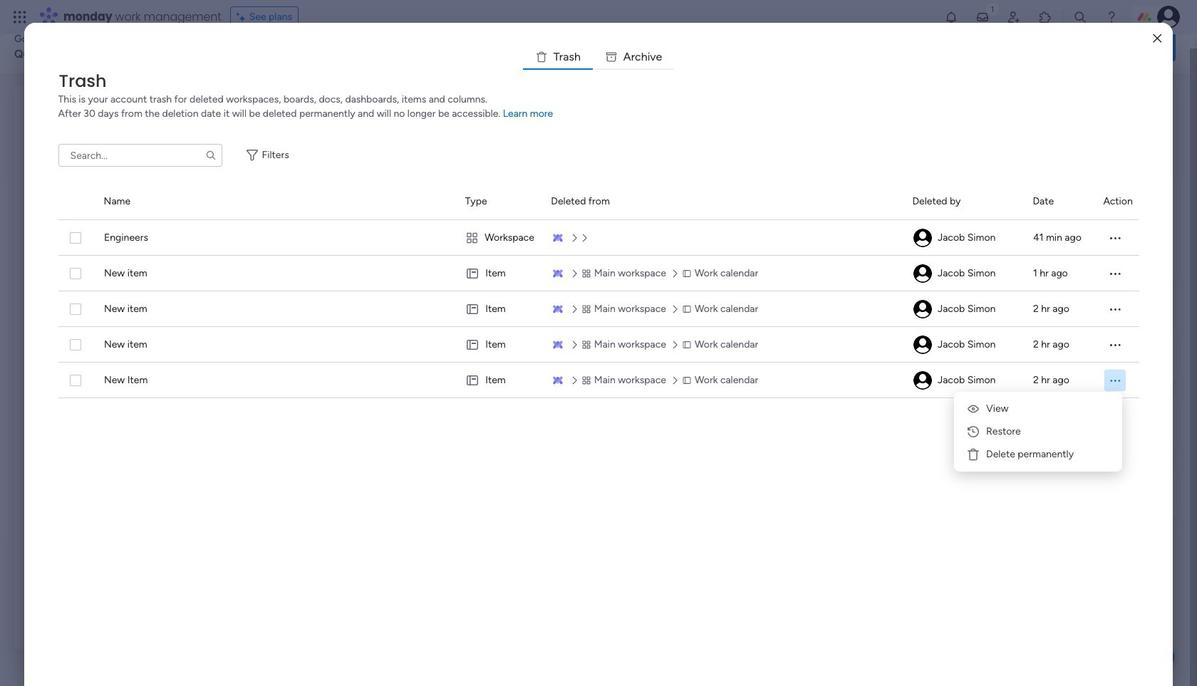 Task type: vqa. For each thing, say whether or not it's contained in the screenshot.
Workspace selection "element"
no



Task type: describe. For each thing, give the bounding box(es) containing it.
4 column header from the left
[[551, 184, 896, 220]]

1 vertical spatial jacob simon image
[[914, 229, 932, 247]]

getting started element
[[962, 326, 1176, 383]]

monday marketplace image
[[1039, 10, 1053, 24]]

2 jacob simon image from the top
[[914, 336, 932, 354]]

select product image
[[13, 10, 27, 24]]

restore image
[[967, 425, 981, 439]]

roy mann image
[[65, 374, 93, 403]]

view image
[[967, 402, 981, 416]]

2 menu item from the top
[[960, 421, 1117, 443]]

6 column header from the left
[[1033, 184, 1087, 220]]

component image
[[493, 268, 506, 281]]

1 menu item from the top
[[960, 398, 1117, 421]]

search everything image
[[1074, 10, 1088, 24]]

add to favorites image for 2nd "public board" icon
[[667, 246, 681, 261]]

2 row from the top
[[58, 256, 1140, 292]]

invite members image
[[1007, 10, 1022, 24]]

contact sales element
[[962, 463, 1176, 520]]

menu menu
[[960, 398, 1117, 466]]

2 public board image from the left
[[493, 246, 509, 262]]

1 image
[[987, 1, 999, 17]]

see plans image
[[236, 9, 249, 25]]

0 vertical spatial jacob simon image
[[1158, 6, 1181, 29]]

update feed image
[[976, 10, 990, 24]]

7 column header from the left
[[1104, 184, 1139, 220]]

1 jacob simon image from the top
[[914, 264, 932, 283]]

1 column header from the left
[[58, 184, 87, 220]]

4 row from the top
[[58, 327, 1140, 363]]



Task type: locate. For each thing, give the bounding box(es) containing it.
1 menu image from the top
[[1108, 302, 1123, 317]]

0 vertical spatial menu image
[[1108, 231, 1123, 245]]

close recently visited image
[[31, 102, 48, 119]]

5 column header from the left
[[913, 184, 1016, 220]]

row
[[58, 220, 1140, 256], [58, 256, 1140, 292], [58, 292, 1140, 327], [58, 327, 1140, 363], [58, 363, 1140, 399]]

5 row from the top
[[58, 363, 1140, 399]]

add to favorites image for public dashboard image
[[445, 246, 459, 261]]

delete permanently image
[[967, 448, 981, 462]]

quick search results list box
[[31, 119, 928, 308]]

table
[[58, 184, 1140, 664]]

menu image for fourth row from the top
[[1108, 338, 1123, 352]]

menu image for 3rd row
[[1108, 302, 1123, 317]]

1 vertical spatial menu image
[[1108, 267, 1123, 281]]

help image
[[1105, 10, 1119, 24]]

3 menu item from the top
[[960, 443, 1117, 466]]

1 add to favorites image from the left
[[223, 246, 237, 261]]

menu image
[[1108, 302, 1123, 317], [1108, 338, 1123, 352]]

lottie animation image
[[559, 20, 960, 74]]

search image
[[205, 150, 216, 161]]

column header
[[58, 184, 87, 220], [104, 184, 448, 220], [465, 184, 534, 220], [551, 184, 896, 220], [913, 184, 1016, 220], [1033, 184, 1087, 220], [1104, 184, 1139, 220]]

close image
[[1154, 33, 1162, 44]]

2 menu image from the top
[[1108, 338, 1123, 352]]

close update feed (inbox) image
[[31, 325, 48, 342]]

1 public board image from the left
[[49, 246, 65, 262]]

add to favorites image
[[223, 246, 237, 261], [445, 246, 459, 261], [667, 246, 681, 261]]

help center element
[[962, 395, 1176, 452]]

1 row from the top
[[58, 220, 1140, 256]]

1 vertical spatial jacob simon image
[[914, 336, 932, 354]]

2 column header from the left
[[104, 184, 448, 220]]

row group
[[58, 184, 1140, 220]]

public board image
[[49, 246, 65, 262], [493, 246, 509, 262]]

menu image
[[1108, 231, 1123, 245], [1108, 267, 1123, 281], [1109, 374, 1122, 387]]

2 vertical spatial jacob simon image
[[914, 300, 932, 319]]

2 vertical spatial jacob simon image
[[914, 371, 932, 390]]

close my workspaces image
[[31, 521, 48, 538]]

2 vertical spatial menu image
[[1109, 374, 1122, 387]]

3 add to favorites image from the left
[[667, 246, 681, 261]]

menu item
[[960, 398, 1117, 421], [960, 421, 1117, 443], [960, 443, 1117, 466]]

Search for items in the recycle bin search field
[[58, 144, 222, 167]]

2 horizontal spatial add to favorites image
[[667, 246, 681, 261]]

jacob simon image
[[914, 264, 932, 283], [914, 336, 932, 354], [914, 371, 932, 390]]

jacob simon image
[[1158, 6, 1181, 29], [914, 229, 932, 247], [914, 300, 932, 319]]

menu item down getting started element
[[960, 398, 1117, 421]]

menu item down 'restore' image
[[960, 443, 1117, 466]]

3 row from the top
[[58, 292, 1140, 327]]

add to favorites image for second "public board" icon from right
[[223, 246, 237, 261]]

3 column header from the left
[[465, 184, 534, 220]]

0 horizontal spatial add to favorites image
[[223, 246, 237, 261]]

0 horizontal spatial public board image
[[49, 246, 65, 262]]

2 add to favorites image from the left
[[445, 246, 459, 261]]

lottie animation element
[[559, 20, 960, 74]]

1 horizontal spatial public board image
[[493, 246, 509, 262]]

1 horizontal spatial add to favorites image
[[445, 246, 459, 261]]

0 vertical spatial jacob simon image
[[914, 264, 932, 283]]

3 jacob simon image from the top
[[914, 371, 932, 390]]

1 vertical spatial menu image
[[1108, 338, 1123, 352]]

menu item up contact sales element
[[960, 421, 1117, 443]]

1 element
[[175, 325, 192, 342]]

cell
[[465, 220, 534, 256], [913, 220, 1016, 256], [465, 256, 534, 292], [913, 256, 1016, 292], [465, 292, 534, 327], [913, 292, 1016, 327], [465, 327, 534, 363], [913, 327, 1016, 363], [465, 363, 534, 399], [913, 363, 1016, 399], [1104, 363, 1140, 399]]

notifications image
[[945, 10, 959, 24]]

0 vertical spatial menu image
[[1108, 302, 1123, 317]]

public dashboard image
[[271, 246, 287, 262]]

None search field
[[58, 144, 222, 167]]



